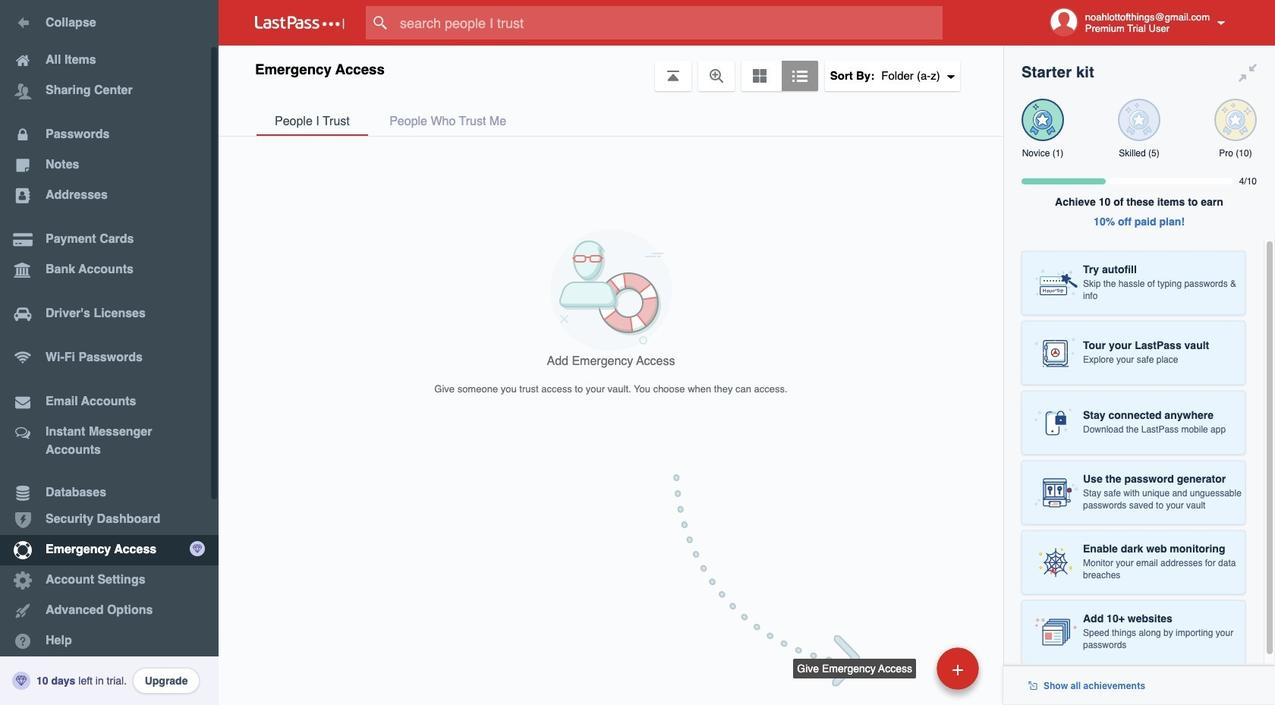 Task type: vqa. For each thing, say whether or not it's contained in the screenshot.
search my vault 'text box'
no



Task type: locate. For each thing, give the bounding box(es) containing it.
vault options navigation
[[219, 46, 1004, 91]]

main navigation navigation
[[0, 0, 219, 705]]

search people I trust text field
[[366, 6, 972, 39]]



Task type: describe. For each thing, give the bounding box(es) containing it.
lastpass image
[[255, 16, 345, 30]]

Search search field
[[366, 6, 972, 39]]

new item navigation
[[673, 474, 1004, 705]]



